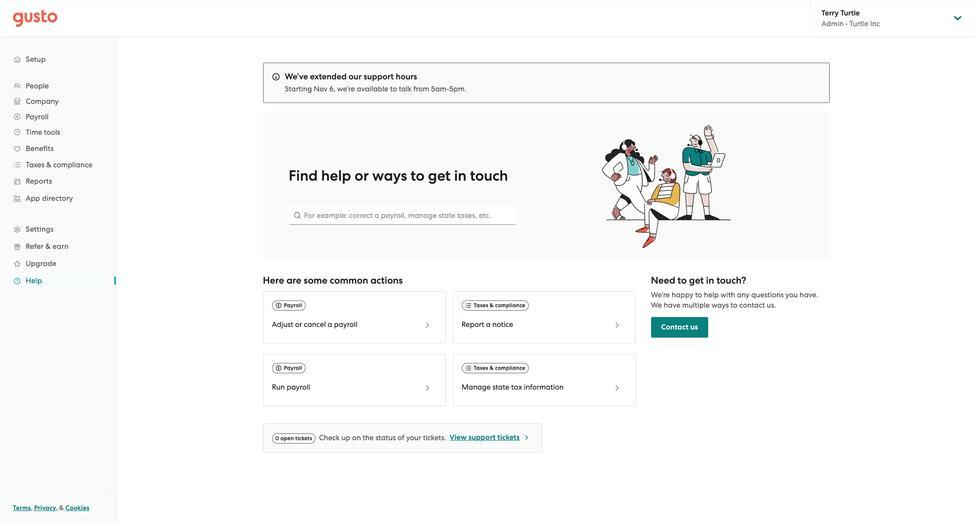 Task type: describe. For each thing, give the bounding box(es) containing it.
taxes & compliance inside dropdown button
[[26, 161, 93, 169]]

report a notice
[[462, 320, 513, 329]]

adjust
[[272, 320, 293, 329]]

actions
[[371, 275, 403, 287]]

app directory link
[[9, 191, 107, 206]]

settings
[[26, 225, 54, 234]]

contact
[[662, 323, 689, 332]]

payroll for adjust
[[284, 302, 302, 309]]

view support tickets
[[450, 433, 520, 442]]

view
[[450, 433, 467, 442]]

refer & earn
[[26, 242, 69, 251]]

terms , privacy , & cookies
[[13, 505, 89, 512]]

.
[[465, 85, 467, 93]]

us
[[691, 323, 698, 332]]

5pm
[[450, 85, 465, 93]]

-
[[446, 85, 450, 93]]

5am
[[431, 85, 446, 93]]

help
[[26, 277, 42, 285]]

we've extended our support hours
[[285, 72, 417, 82]]

time
[[26, 128, 42, 137]]

run payroll
[[272, 383, 310, 392]]

•
[[846, 19, 848, 28]]

For example: correct a payroll, manage state taxes, etc. field
[[289, 206, 516, 225]]

1 a from the left
[[328, 320, 332, 329]]

home image
[[13, 10, 58, 27]]

common
[[330, 275, 368, 287]]

& inside dropdown button
[[46, 161, 51, 169]]

1 horizontal spatial or
[[355, 167, 369, 185]]

we're
[[651, 291, 670, 299]]

have
[[664, 301, 681, 310]]

refer
[[26, 242, 44, 251]]

0 vertical spatial ways
[[372, 167, 407, 185]]

nov
[[314, 85, 328, 93]]

you
[[786, 291, 798, 299]]

terry turtle admin • turtle inc
[[822, 9, 880, 28]]

taxes for report
[[474, 302, 489, 309]]

state
[[493, 383, 510, 392]]

are
[[287, 275, 302, 287]]

contact us button
[[651, 317, 709, 338]]

earn
[[53, 242, 69, 251]]

to up multiple
[[696, 291, 702, 299]]

up
[[342, 434, 351, 442]]

0
[[275, 435, 279, 442]]

terry
[[822, 9, 839, 18]]

0 vertical spatial in
[[454, 167, 467, 185]]

check
[[319, 434, 340, 442]]

our
[[349, 72, 362, 82]]

people button
[[9, 78, 107, 94]]

app directory
[[26, 194, 73, 203]]

here are some common actions
[[263, 275, 403, 287]]

run
[[272, 383, 285, 392]]

0 horizontal spatial help
[[321, 167, 351, 185]]

we're
[[337, 85, 355, 93]]

support inside alert
[[364, 72, 394, 82]]

privacy link
[[34, 505, 56, 512]]

report
[[462, 320, 484, 329]]

compliance for report
[[495, 302, 526, 309]]

benefits
[[26, 144, 54, 153]]

your
[[406, 434, 421, 442]]

1 vertical spatial turtle
[[850, 19, 869, 28]]

setup link
[[9, 52, 107, 67]]

touch
[[470, 167, 508, 185]]

get inside need to get in touch? we're happy to help with any questions you have. we have multiple ways to contact us.
[[689, 275, 704, 287]]

available
[[357, 85, 389, 93]]

view support tickets link
[[450, 433, 530, 444]]

touch?
[[717, 275, 747, 287]]

terms
[[13, 505, 31, 512]]

manage
[[462, 383, 491, 392]]

extended
[[310, 72, 347, 82]]

0 vertical spatial get
[[428, 167, 451, 185]]

have.
[[800, 291, 819, 299]]

payroll button
[[9, 109, 107, 125]]

refer & earn link
[[9, 239, 107, 254]]

with
[[721, 291, 736, 299]]

information
[[524, 383, 564, 392]]

0 open tickets
[[275, 435, 312, 442]]

app
[[26, 194, 40, 203]]

taxes & compliance for manage
[[474, 365, 526, 372]]

& up state
[[490, 365, 494, 372]]

tickets.
[[423, 434, 446, 442]]

need to get in touch? we're happy to help with any questions you have. we have multiple ways to contact us.
[[651, 275, 819, 310]]

tax
[[511, 383, 522, 392]]

open
[[281, 435, 294, 442]]

cookies
[[66, 505, 89, 512]]

upgrade
[[26, 259, 56, 268]]

some
[[304, 275, 328, 287]]

contact us
[[662, 323, 698, 332]]



Task type: vqa. For each thing, say whether or not it's contained in the screenshot.
Org
no



Task type: locate. For each thing, give the bounding box(es) containing it.
cookies button
[[66, 503, 89, 514]]

0 horizontal spatial or
[[295, 320, 302, 329]]

1 horizontal spatial in
[[706, 275, 715, 287]]

manage state tax information
[[462, 383, 564, 392]]

1 vertical spatial help
[[704, 291, 719, 299]]

taxes up report a notice
[[474, 302, 489, 309]]

tickets for 0 open tickets
[[295, 435, 312, 442]]

we've
[[285, 72, 308, 82]]

0 vertical spatial compliance
[[53, 161, 93, 169]]

1 horizontal spatial support
[[469, 433, 496, 442]]

payroll
[[334, 320, 358, 329], [287, 383, 310, 392]]

privacy
[[34, 505, 56, 512]]

tools
[[44, 128, 60, 137]]

upgrade link
[[9, 256, 107, 271]]

to down with
[[731, 301, 738, 310]]

support up starting nov 6, we're available to talk from 5am - 5pm .
[[364, 72, 394, 82]]

ways down with
[[712, 301, 729, 310]]

1 , from the left
[[31, 505, 33, 512]]

, left "cookies"
[[56, 505, 58, 512]]

help right the find at the top left
[[321, 167, 351, 185]]

tickets
[[498, 433, 520, 442], [295, 435, 312, 442]]

help link
[[9, 273, 107, 289]]

taxes & compliance button
[[9, 157, 107, 173]]

1 horizontal spatial a
[[486, 320, 491, 329]]

&
[[46, 161, 51, 169], [45, 242, 51, 251], [490, 302, 494, 309], [490, 365, 494, 372], [59, 505, 64, 512]]

from
[[414, 85, 429, 93]]

2 vertical spatial compliance
[[495, 365, 526, 372]]

or
[[355, 167, 369, 185], [295, 320, 302, 329]]

payroll
[[26, 113, 49, 121], [284, 302, 302, 309], [284, 365, 302, 372]]

1 horizontal spatial ,
[[56, 505, 58, 512]]

1 vertical spatial support
[[469, 433, 496, 442]]

0 vertical spatial taxes
[[26, 161, 45, 169]]

2 vertical spatial taxes & compliance
[[474, 365, 526, 372]]

taxes & compliance for report
[[474, 302, 526, 309]]

to up happy
[[678, 275, 687, 287]]

ways up for example: correct a payroll, manage state taxes, etc. field
[[372, 167, 407, 185]]

help inside need to get in touch? we're happy to help with any questions you have. we have multiple ways to contact us.
[[704, 291, 719, 299]]

compliance up manage state tax information
[[495, 365, 526, 372]]

get
[[428, 167, 451, 185], [689, 275, 704, 287]]

a left notice
[[486, 320, 491, 329]]

, left privacy link
[[31, 505, 33, 512]]

payroll for run
[[284, 365, 302, 372]]

help left with
[[704, 291, 719, 299]]

1 horizontal spatial ways
[[712, 301, 729, 310]]

reports link
[[9, 173, 107, 189]]

payroll right the cancel on the left of the page
[[334, 320, 358, 329]]

1 vertical spatial in
[[706, 275, 715, 287]]

status
[[376, 434, 396, 442]]

2 vertical spatial payroll
[[284, 365, 302, 372]]

questions
[[752, 291, 784, 299]]

reports
[[26, 177, 52, 186]]

hours
[[396, 72, 417, 82]]

benefits link
[[9, 141, 107, 156]]

2 vertical spatial taxes
[[474, 365, 489, 372]]

starting nov 6, we're available to talk from 5am - 5pm .
[[285, 85, 467, 93]]

payroll up time
[[26, 113, 49, 121]]

in left touch?
[[706, 275, 715, 287]]

1 vertical spatial payroll
[[287, 383, 310, 392]]

list
[[0, 78, 116, 289]]

0 vertical spatial payroll
[[334, 320, 358, 329]]

& up report a notice
[[490, 302, 494, 309]]

1 vertical spatial get
[[689, 275, 704, 287]]

ways inside need to get in touch? we're happy to help with any questions you have. we have multiple ways to contact us.
[[712, 301, 729, 310]]

1 horizontal spatial payroll
[[334, 320, 358, 329]]

ways
[[372, 167, 407, 185], [712, 301, 729, 310]]

here
[[263, 275, 284, 287]]

find help or ways to get in touch
[[289, 167, 508, 185]]

0 horizontal spatial ,
[[31, 505, 33, 512]]

gusto navigation element
[[0, 37, 116, 303]]

we've extended our support hours alert
[[263, 63, 830, 103]]

1 horizontal spatial help
[[704, 291, 719, 299]]

need
[[651, 275, 676, 287]]

starting
[[285, 85, 312, 93]]

talk
[[399, 85, 412, 93]]

settings link
[[9, 222, 107, 237]]

to left talk
[[390, 85, 397, 93]]

of
[[398, 434, 405, 442]]

1 vertical spatial taxes
[[474, 302, 489, 309]]

taxes inside dropdown button
[[26, 161, 45, 169]]

company button
[[9, 94, 107, 109]]

adjust or cancel a payroll
[[272, 320, 358, 329]]

time tools
[[26, 128, 60, 137]]

1 horizontal spatial get
[[689, 275, 704, 287]]

compliance up reports link
[[53, 161, 93, 169]]

,
[[31, 505, 33, 512], [56, 505, 58, 512]]

in inside need to get in touch? we're happy to help with any questions you have. we have multiple ways to contact us.
[[706, 275, 715, 287]]

payroll inside "dropdown button"
[[26, 113, 49, 121]]

in left touch
[[454, 167, 467, 185]]

payroll right run
[[287, 383, 310, 392]]

list containing people
[[0, 78, 116, 289]]

taxes & compliance
[[26, 161, 93, 169], [474, 302, 526, 309], [474, 365, 526, 372]]

taxes & compliance down benefits link
[[26, 161, 93, 169]]

& left the earn
[[45, 242, 51, 251]]

to inside we've extended our support hours alert
[[390, 85, 397, 93]]

taxes for manage
[[474, 365, 489, 372]]

2 , from the left
[[56, 505, 58, 512]]

check up on the status of your tickets.
[[319, 434, 446, 442]]

taxes up reports
[[26, 161, 45, 169]]

payroll up "adjust"
[[284, 302, 302, 309]]

turtle right •
[[850, 19, 869, 28]]

admin
[[822, 19, 844, 28]]

directory
[[42, 194, 73, 203]]

taxes & compliance up notice
[[474, 302, 526, 309]]

compliance up notice
[[495, 302, 526, 309]]

0 vertical spatial taxes & compliance
[[26, 161, 93, 169]]

1 vertical spatial ways
[[712, 301, 729, 310]]

payroll up run payroll
[[284, 365, 302, 372]]

compliance inside dropdown button
[[53, 161, 93, 169]]

terms link
[[13, 505, 31, 512]]

help
[[321, 167, 351, 185], [704, 291, 719, 299]]

to up for example: correct a payroll, manage state taxes, etc. field
[[411, 167, 425, 185]]

0 horizontal spatial in
[[454, 167, 467, 185]]

& down benefits link
[[46, 161, 51, 169]]

in
[[454, 167, 467, 185], [706, 275, 715, 287]]

any
[[737, 291, 750, 299]]

1 vertical spatial or
[[295, 320, 302, 329]]

0 horizontal spatial tickets
[[295, 435, 312, 442]]

turtle up •
[[841, 9, 860, 18]]

0 vertical spatial help
[[321, 167, 351, 185]]

a right the cancel on the left of the page
[[328, 320, 332, 329]]

tickets for view support tickets
[[498, 433, 520, 442]]

1 vertical spatial taxes & compliance
[[474, 302, 526, 309]]

notice
[[493, 320, 513, 329]]

0 horizontal spatial get
[[428, 167, 451, 185]]

0 vertical spatial or
[[355, 167, 369, 185]]

support right view
[[469, 433, 496, 442]]

6,
[[329, 85, 336, 93]]

& left "cookies"
[[59, 505, 64, 512]]

happy
[[672, 291, 694, 299]]

time tools button
[[9, 125, 107, 140]]

us.
[[767, 301, 776, 310]]

inc
[[871, 19, 880, 28]]

0 horizontal spatial support
[[364, 72, 394, 82]]

contact
[[740, 301, 765, 310]]

multiple
[[683, 301, 710, 310]]

0 vertical spatial turtle
[[841, 9, 860, 18]]

support
[[364, 72, 394, 82], [469, 433, 496, 442]]

1 horizontal spatial tickets
[[498, 433, 520, 442]]

0 horizontal spatial payroll
[[287, 383, 310, 392]]

a
[[328, 320, 332, 329], [486, 320, 491, 329]]

0 vertical spatial payroll
[[26, 113, 49, 121]]

1 vertical spatial payroll
[[284, 302, 302, 309]]

company
[[26, 97, 59, 106]]

we
[[651, 301, 662, 310]]

on
[[352, 434, 361, 442]]

compliance for manage
[[495, 365, 526, 372]]

0 vertical spatial support
[[364, 72, 394, 82]]

taxes up manage
[[474, 365, 489, 372]]

2 a from the left
[[486, 320, 491, 329]]

1 vertical spatial compliance
[[495, 302, 526, 309]]

the
[[363, 434, 374, 442]]

cancel
[[304, 320, 326, 329]]

taxes & compliance up state
[[474, 365, 526, 372]]

0 horizontal spatial ways
[[372, 167, 407, 185]]

0 horizontal spatial a
[[328, 320, 332, 329]]



